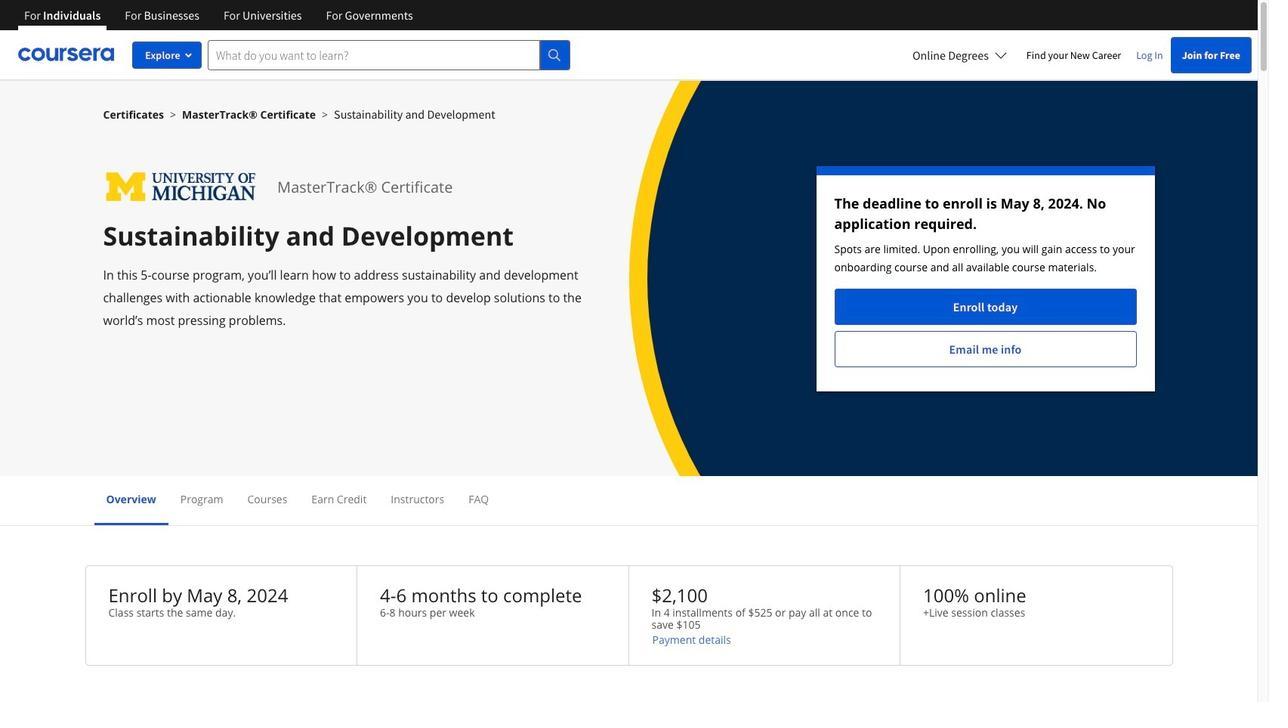 Task type: describe. For each thing, give the bounding box(es) containing it.
certificate menu element
[[94, 476, 1164, 525]]

What do you want to learn? text field
[[208, 40, 540, 70]]

university of michigan image
[[103, 166, 259, 208]]

banner navigation
[[12, 0, 425, 42]]



Task type: locate. For each thing, give the bounding box(es) containing it.
None search field
[[208, 40, 571, 70]]

coursera image
[[18, 43, 114, 67]]

status
[[817, 166, 1155, 391]]



Task type: vqa. For each thing, say whether or not it's contained in the screenshot.
2
no



